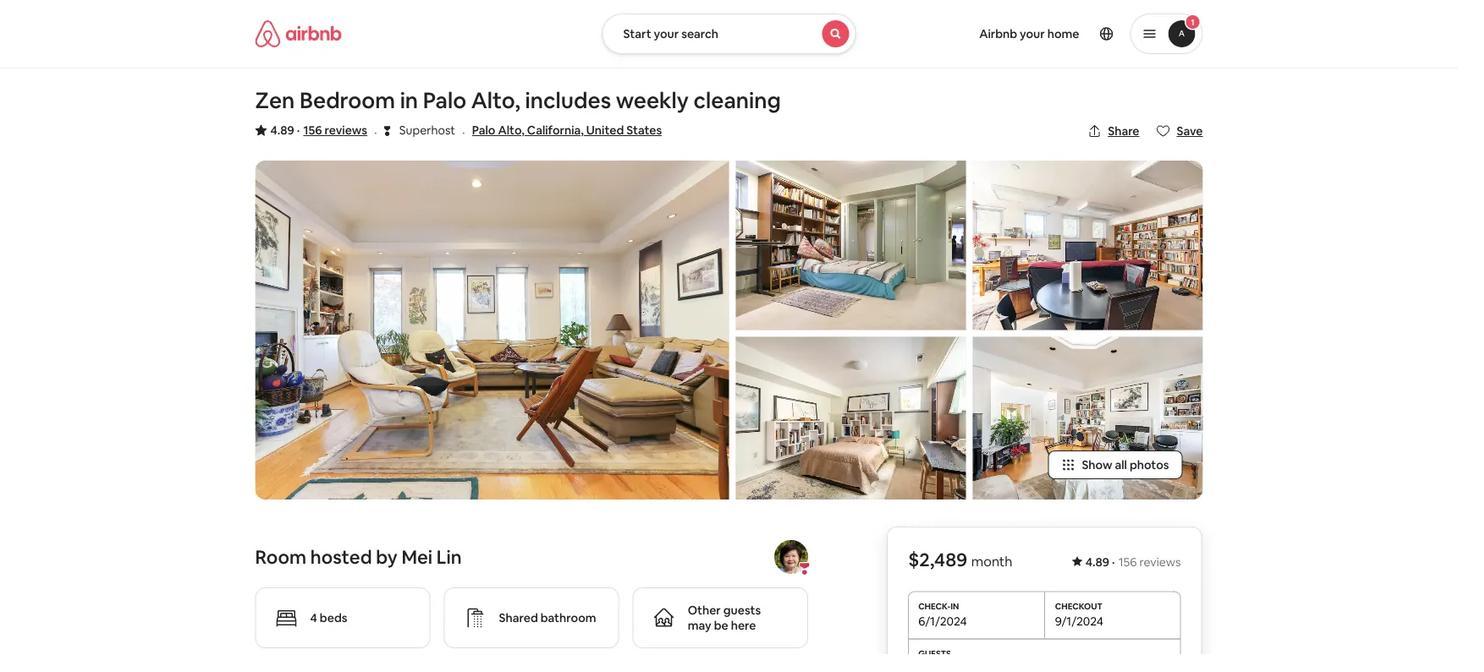 Task type: locate. For each thing, give the bounding box(es) containing it.
󰀃
[[384, 122, 391, 138]]

may
[[688, 619, 711, 634]]

2 your from the left
[[1020, 26, 1045, 41]]

0 horizontal spatial your
[[654, 26, 679, 41]]

beds
[[320, 611, 347, 626]]

all
[[1115, 458, 1127, 473]]

alto, down the zen bedroom in palo alto, includes weekly cleaning at top
[[498, 123, 525, 138]]

here
[[731, 619, 756, 634]]

0 horizontal spatial 4.89
[[270, 123, 294, 138]]

united
[[586, 123, 624, 138]]

4.89 up the 9/1/2024
[[1086, 555, 1110, 570]]

airbnb your home link
[[969, 16, 1090, 52]]

zen
[[255, 86, 295, 115]]

your inside start your search button
[[654, 26, 679, 41]]

alto, left includes
[[471, 86, 520, 115]]

4.89 down 'zen'
[[270, 123, 294, 138]]

weekly
[[616, 86, 689, 115]]

mei lin image
[[774, 541, 808, 575]]

1 horizontal spatial your
[[1020, 26, 1045, 41]]

alto, inside · palo alto, california, united states
[[498, 123, 525, 138]]

4.89
[[270, 123, 294, 138], [1086, 555, 1110, 570]]

1 button
[[1130, 14, 1203, 54]]

mei
[[402, 545, 433, 570]]

0 vertical spatial 156
[[303, 123, 322, 138]]

share
[[1108, 124, 1140, 139]]

palo down the zen bedroom in palo alto, includes weekly cleaning at top
[[472, 123, 496, 138]]

your left home at right top
[[1020, 26, 1045, 41]]

$2,489 month
[[908, 548, 1013, 573]]

start your search button
[[602, 14, 856, 54]]

shared bathroom
[[499, 611, 596, 626]]

1 horizontal spatial reviews
[[1140, 555, 1181, 570]]

bathroom
[[541, 611, 596, 626]]

0 vertical spatial 4.89
[[270, 123, 294, 138]]

palo up superhost
[[423, 86, 466, 115]]

mei lin image
[[774, 541, 808, 575]]

4.89 · 156 reviews down the bedroom
[[270, 123, 367, 138]]

lots of closet space and plenty of room to spread out image
[[736, 161, 966, 330]]

save button
[[1150, 117, 1210, 146]]

0 vertical spatial 4.89 · 156 reviews
[[270, 123, 367, 138]]

by
[[376, 545, 398, 570]]

0 horizontal spatial palo
[[423, 86, 466, 115]]

0 vertical spatial reviews
[[325, 123, 367, 138]]

reviews
[[325, 123, 367, 138], [1140, 555, 1181, 570]]

room
[[255, 545, 306, 570]]

$2,489
[[908, 548, 968, 573]]

room hosted by mei lin
[[255, 545, 462, 570]]

guests
[[723, 603, 761, 619]]

zen bedroom in palo alto, includes weekly cleaning image 3 image
[[736, 337, 966, 500]]

superhost
[[399, 123, 455, 138]]

alto,
[[471, 86, 520, 115], [498, 123, 525, 138]]

palo
[[423, 86, 466, 115], [472, 123, 496, 138]]

156
[[303, 123, 322, 138], [1119, 555, 1137, 570]]

·
[[297, 123, 300, 138], [374, 123, 377, 140], [462, 123, 465, 140], [1112, 555, 1115, 570]]

zen bedroom in palo alto, includes weekly cleaning image 4 image
[[973, 161, 1203, 330]]

your right start
[[654, 26, 679, 41]]

1 vertical spatial 4.89 · 156 reviews
[[1086, 555, 1181, 570]]

· inside · palo alto, california, united states
[[462, 123, 465, 140]]

cleaning
[[694, 86, 781, 115]]

other
[[688, 603, 721, 619]]

show
[[1082, 458, 1113, 473]]

airbnb your home
[[979, 26, 1080, 41]]

4.89 · 156 reviews up the 9/1/2024
[[1086, 555, 1181, 570]]

1 vertical spatial 4.89
[[1086, 555, 1110, 570]]

1 vertical spatial 156
[[1119, 555, 1137, 570]]

156 reviews button
[[303, 122, 367, 139]]

1 horizontal spatial 4.89
[[1086, 555, 1110, 570]]

your
[[654, 26, 679, 41], [1020, 26, 1045, 41]]

Start your search search field
[[602, 14, 856, 54]]

9/1/2024
[[1055, 614, 1104, 629]]

4 beds
[[310, 611, 347, 626]]

in
[[400, 86, 418, 115]]

other guests may be here
[[688, 603, 761, 634]]

1 horizontal spatial palo
[[472, 123, 496, 138]]

1 vertical spatial alto,
[[498, 123, 525, 138]]

california,
[[527, 123, 584, 138]]

save
[[1177, 124, 1203, 139]]

your for start
[[654, 26, 679, 41]]

1 your from the left
[[654, 26, 679, 41]]

0 vertical spatial palo
[[423, 86, 466, 115]]

4.89 · 156 reviews
[[270, 123, 367, 138], [1086, 555, 1181, 570]]

1 vertical spatial palo
[[472, 123, 496, 138]]

your inside airbnb your home link
[[1020, 26, 1045, 41]]

start your search
[[623, 26, 719, 41]]

zen bedroom in palo alto, includes weekly cleaning image 5 image
[[973, 337, 1203, 500]]



Task type: vqa. For each thing, say whether or not it's contained in the screenshot.
for
no



Task type: describe. For each thing, give the bounding box(es) containing it.
show all photos
[[1082, 458, 1169, 473]]

4
[[310, 611, 317, 626]]

shared
[[499, 611, 538, 626]]

lin
[[437, 545, 462, 570]]

1 vertical spatial reviews
[[1140, 555, 1181, 570]]

zen bedroom in palo alto, includes weekly cleaning
[[255, 86, 781, 115]]

living and music room with lots of natural light image
[[255, 161, 729, 500]]

0 vertical spatial alto,
[[471, 86, 520, 115]]

6/1/2024
[[918, 614, 967, 629]]

your for airbnb
[[1020, 26, 1045, 41]]

show all photos button
[[1048, 451, 1183, 480]]

airbnb
[[979, 26, 1017, 41]]

home
[[1048, 26, 1080, 41]]

0 horizontal spatial 4.89 · 156 reviews
[[270, 123, 367, 138]]

bedroom
[[300, 86, 395, 115]]

search
[[681, 26, 719, 41]]

hosted
[[310, 545, 372, 570]]

mei lin is a superhost. image
[[798, 563, 811, 576]]

palo alto, california, united states button
[[472, 120, 662, 140]]

1 horizontal spatial 156
[[1119, 555, 1137, 570]]

photos
[[1130, 458, 1169, 473]]

profile element
[[876, 0, 1203, 68]]

1 horizontal spatial 4.89 · 156 reviews
[[1086, 555, 1181, 570]]

states
[[627, 123, 662, 138]]

palo inside · palo alto, california, united states
[[472, 123, 496, 138]]

· palo alto, california, united states
[[462, 123, 662, 140]]

share button
[[1081, 117, 1146, 146]]

0 horizontal spatial 156
[[303, 123, 322, 138]]

be
[[714, 619, 728, 634]]

0 horizontal spatial reviews
[[325, 123, 367, 138]]

includes
[[525, 86, 611, 115]]

1
[[1191, 17, 1195, 28]]

month
[[971, 554, 1013, 571]]

start
[[623, 26, 651, 41]]



